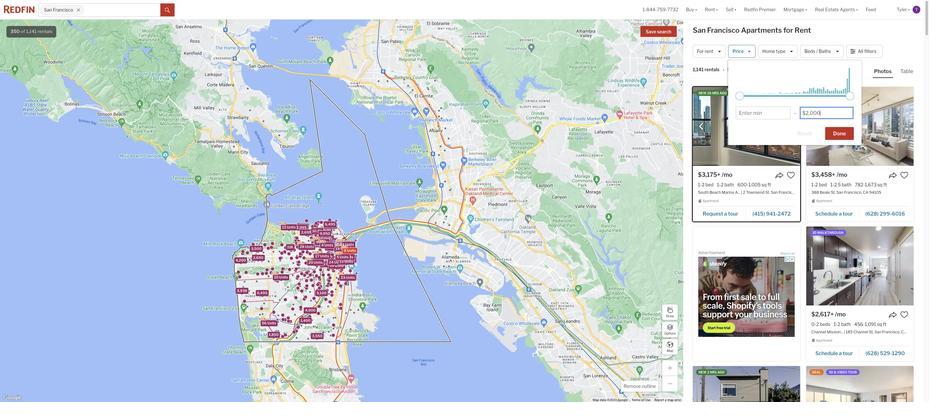 Task type: describe. For each thing, give the bounding box(es) containing it.
0 horizontal spatial deal
[[735, 91, 744, 95]]

1-2 bath for $2,617+ /mo
[[834, 322, 851, 328]]

9
[[337, 260, 339, 264]]

3,795
[[298, 225, 308, 229]]

apartment for $3,175+
[[703, 199, 719, 203]]

new for new 26 hrs ago
[[699, 91, 707, 95]]

remove outline
[[624, 384, 656, 390]]

submit search image
[[165, 8, 170, 13]]

schedule a tour button for $2,617+
[[812, 349, 860, 358]]

3,550
[[312, 334, 323, 339]]

san down 1-2.5 bath on the top
[[837, 190, 844, 195]]

0 horizontal spatial 20 units
[[309, 261, 323, 265]]

1-2.5 bath
[[831, 182, 852, 188]]

mortgage ▾
[[784, 7, 808, 12]]

7732
[[668, 7, 679, 12]]

real estate agents ▾ button
[[811, 0, 862, 19]]

1 horizontal spatial deal
[[812, 371, 821, 375]]

1 vertical spatial 5 units
[[344, 275, 356, 280]]

south
[[698, 190, 709, 195]]

rent
[[705, 49, 714, 54]]

8,000
[[325, 224, 336, 228]]

redfin
[[744, 7, 758, 12]]

report a map error
[[655, 399, 682, 403]]

new for new 2 hrs ago
[[699, 371, 707, 375]]

for rent button
[[693, 45, 726, 58]]

28
[[300, 245, 305, 249]]

francisco for san francisco apartments for rent
[[707, 26, 740, 34]]

0 vertical spatial 24 units
[[340, 243, 354, 247]]

1 horizontal spatial 24
[[340, 243, 345, 247]]

6 units
[[326, 245, 338, 250]]

2,500
[[315, 241, 326, 245]]

1,673
[[865, 182, 877, 188]]

google image
[[2, 394, 23, 403]]

1 vertical spatial 6,495
[[257, 291, 267, 296]]

sell ▾
[[726, 7, 737, 12]]

0 vertical spatial 4
[[321, 237, 323, 241]]

23 units
[[341, 276, 355, 280]]

$3,175+
[[698, 172, 721, 178]]

st, for $2,617+ /mo
[[869, 330, 874, 335]]

all filters
[[858, 49, 877, 54]]

done button
[[825, 127, 854, 140]]

| for $3,175+ /mo
[[741, 190, 742, 195]]

1,850
[[269, 333, 279, 337]]

request a tour
[[703, 211, 739, 217]]

0 vertical spatial 5
[[337, 255, 339, 260]]

1 vertical spatial 12
[[313, 242, 317, 247]]

759-
[[657, 7, 668, 12]]

tour
[[848, 371, 857, 375]]

$2,617+ /mo
[[812, 311, 846, 318]]

tour for $2,617+ /mo
[[843, 351, 853, 357]]

1,400
[[301, 319, 311, 324]]

1-844-759-7732
[[643, 7, 679, 12]]

2 inside map region
[[319, 229, 322, 233]]

©2023
[[607, 399, 617, 403]]

report ad
[[781, 252, 795, 256]]

favorite button checkbox for $3,458+ /mo
[[901, 171, 909, 180]]

data
[[600, 399, 607, 403]]

4,200
[[236, 259, 246, 263]]

advertisement
[[699, 251, 726, 256]]

buy ▾ button
[[682, 0, 701, 19]]

all
[[858, 49, 864, 54]]

56 units
[[262, 321, 276, 326]]

1-2 bed for $3,175+ /mo
[[698, 182, 714, 188]]

report ad button
[[781, 252, 795, 257]]

bath for $3,458+ /mo
[[842, 182, 852, 188]]

mortgage ▾ button
[[784, 0, 808, 19]]

options button
[[662, 322, 678, 338]]

1 horizontal spatial st,
[[831, 190, 836, 195]]

27 units
[[315, 254, 329, 259]]

draw button
[[662, 305, 678, 321]]

14
[[330, 264, 334, 268]]

home type button
[[759, 45, 798, 58]]

schedule a tour for $2,617+
[[816, 351, 853, 357]]

94158
[[908, 330, 920, 335]]

38
[[340, 242, 345, 247]]

beach
[[710, 190, 721, 195]]

2,695
[[301, 231, 311, 235]]

600-1,005 sq ft
[[738, 182, 771, 188]]

map data ©2023 google
[[593, 399, 628, 403]]

terms of use link
[[632, 399, 651, 403]]

844-
[[647, 7, 657, 12]]

south beach marina apartments
[[698, 190, 757, 195]]

reset button
[[790, 127, 820, 140]]

use
[[645, 399, 651, 403]]

buy ▾ button
[[686, 0, 697, 19]]

0 horizontal spatial 12 units
[[282, 226, 296, 230]]

sort
[[728, 67, 737, 72]]

28 units
[[300, 245, 314, 249]]

3d walkthrough for $3,458+
[[812, 91, 844, 95]]

1- left 759-
[[643, 7, 647, 12]]

a for $3,175+
[[724, 211, 727, 217]]

tyler
[[897, 7, 907, 12]]

favorite button image for $3,175+ /mo
[[787, 171, 795, 180]]

terms
[[632, 399, 641, 403]]

▾ for buy ▾
[[695, 7, 697, 12]]

st, for $3,175+ /mo
[[766, 190, 770, 195]]

san down '1,091' at the bottom of the page
[[875, 330, 882, 335]]

0 vertical spatial 1,141
[[26, 29, 37, 34]]

sell
[[726, 7, 734, 12]]

beds
[[805, 49, 816, 54]]

0-
[[812, 322, 817, 328]]

redfin premier
[[744, 7, 776, 12]]

0 vertical spatial rentals
[[38, 29, 53, 34]]

previous button image
[[698, 124, 705, 130]]

3d for $2,617+
[[812, 231, 817, 235]]

Enter min text field
[[739, 110, 788, 116]]

1 horizontal spatial 8
[[344, 249, 346, 253]]

ft for $3,175+ /mo
[[768, 182, 771, 188]]

schedule for $3,458+
[[816, 211, 838, 217]]

map for map data ©2023 google
[[593, 399, 599, 403]]

sq for $3,458+ /mo
[[878, 182, 883, 188]]

13
[[340, 260, 344, 264]]

search
[[657, 29, 672, 34]]

report for report ad
[[781, 252, 791, 256]]

beds
[[820, 322, 831, 328]]

beale
[[820, 190, 830, 195]]

san up for at the top right
[[693, 26, 706, 34]]

beds / baths button
[[801, 45, 844, 58]]

1 vertical spatial 5
[[344, 275, 346, 280]]

walkthrough for $2,617+
[[818, 231, 844, 235]]

0 vertical spatial apartments
[[741, 26, 782, 34]]

(628) for $2,617+ /mo
[[866, 351, 879, 357]]

san right townsend
[[771, 190, 778, 195]]

sell ▾ button
[[722, 0, 741, 19]]

1 horizontal spatial 6,495
[[325, 223, 335, 227]]

$2,617+
[[812, 311, 834, 318]]

save search button
[[641, 26, 677, 37]]

2 vertical spatial 3d
[[829, 371, 834, 375]]

$3,458+ /mo
[[812, 172, 848, 178]]

0 vertical spatial 8 units
[[316, 240, 328, 245]]

0 horizontal spatial 15
[[319, 254, 323, 259]]

1- up the 388
[[812, 182, 816, 188]]

photo of 2 townsend st, san francisco, ca 94107 image
[[693, 87, 801, 166]]

terms of use
[[632, 399, 651, 403]]

1 vertical spatial rent
[[795, 26, 811, 34]]

a for $3,458+
[[839, 211, 842, 217]]

sq for $2,617+ /mo
[[877, 322, 882, 328]]

channel mission bay
[[812, 330, 849, 335]]

for
[[697, 49, 704, 54]]

27
[[315, 254, 320, 259]]

map for map
[[667, 349, 674, 353]]

map
[[668, 399, 674, 403]]

photo of 3711 19th ave, san francisco, ca 94132 image
[[807, 367, 914, 403]]

3d for $3,458+
[[812, 91, 817, 95]]

filters
[[865, 49, 877, 54]]

mission
[[827, 330, 841, 335]]

mortgage ▾ button
[[780, 0, 811, 19]]

ca for $3,175+ /mo
[[798, 190, 803, 195]]

1 channel from the left
[[812, 330, 827, 335]]

2.5
[[835, 182, 841, 188]]

9 units
[[337, 260, 349, 264]]

| for $2,617+ /mo
[[844, 330, 845, 335]]

1- up beach
[[717, 182, 721, 188]]

10
[[274, 276, 279, 280]]

185
[[846, 330, 853, 335]]



Task type: vqa. For each thing, say whether or not it's contained in the screenshot.
For rent button
yes



Task type: locate. For each thing, give the bounding box(es) containing it.
2,650
[[253, 256, 263, 261]]

of for 350
[[21, 29, 25, 34]]

a up the video at the right of the page
[[839, 351, 842, 357]]

schedule
[[816, 211, 838, 217], [816, 351, 838, 357]]

buy ▾
[[686, 7, 697, 12]]

8 left 26 units
[[316, 240, 319, 245]]

5 down the 14 units
[[344, 275, 346, 280]]

photo of 185 channel st, san francisco, ca 94158 image
[[807, 227, 914, 306]]

| 2 townsend st, san francisco, ca 94107
[[741, 190, 816, 195]]

a right request
[[724, 211, 727, 217]]

ad
[[791, 252, 795, 256]]

ft for $2,617+ /mo
[[883, 322, 887, 328]]

1-2 bed for $3,458+ /mo
[[812, 182, 827, 188]]

0 horizontal spatial francisco
[[53, 7, 73, 13]]

1 horizontal spatial rent
[[795, 26, 811, 34]]

1 vertical spatial walkthrough
[[818, 231, 844, 235]]

0 vertical spatial 24
[[340, 243, 345, 247]]

0 horizontal spatial 1-2 bed
[[698, 182, 714, 188]]

456-1,091 sq ft
[[855, 322, 887, 328]]

(628) 299-6016 link
[[860, 208, 909, 219]]

▾ right agents
[[856, 7, 858, 12]]

0 vertical spatial 12
[[282, 226, 286, 230]]

6,495 up 2 units at the bottom
[[325, 223, 335, 227]]

6,495 right 3,938
[[257, 291, 267, 296]]

(415) 941-2472 link
[[746, 208, 795, 219]]

1 vertical spatial 8
[[344, 249, 346, 253]]

ca for $2,617+ /mo
[[901, 330, 907, 335]]

dialog
[[729, 60, 862, 145]]

1 vertical spatial (628)
[[866, 351, 879, 357]]

2,995
[[297, 226, 307, 230]]

report left ad
[[781, 252, 791, 256]]

save search
[[646, 29, 672, 34]]

1-2 bath up south beach marina apartments
[[717, 182, 734, 188]]

st, down '1,091' at the bottom of the page
[[869, 330, 874, 335]]

0 horizontal spatial of
[[21, 29, 25, 34]]

map
[[667, 349, 674, 353], [593, 399, 599, 403]]

francisco, for $3,175+ /mo
[[779, 190, 797, 195]]

francisco down sell
[[707, 26, 740, 34]]

1 vertical spatial 3d walkthrough
[[812, 231, 844, 235]]

1 vertical spatial rentals
[[705, 67, 720, 72]]

5 up 9 at the left bottom of page
[[337, 255, 339, 260]]

user photo image
[[913, 6, 921, 14]]

0 horizontal spatial |
[[741, 190, 742, 195]]

4 left '6'
[[321, 244, 324, 248]]

1 favorite button image from the left
[[787, 171, 795, 180]]

(628) for $3,458+ /mo
[[866, 211, 879, 217]]

1-2 bed up the 388
[[812, 182, 827, 188]]

map left data
[[593, 399, 599, 403]]

table button
[[899, 68, 915, 77]]

0 horizontal spatial st,
[[766, 190, 770, 195]]

schedule a tour button up &
[[812, 349, 860, 358]]

ft up the | 2 townsend st, san francisco, ca 94107
[[768, 182, 771, 188]]

report inside report ad button
[[781, 252, 791, 256]]

0 vertical spatial walkthrough
[[818, 91, 844, 95]]

favorite button image for $3,458+ /mo
[[901, 171, 909, 180]]

bed for $3,175+
[[706, 182, 714, 188]]

apartment down beach
[[703, 199, 719, 203]]

a inside button
[[724, 211, 727, 217]]

photo of 388 beale st, san francisco, ca 94105 image
[[807, 87, 914, 166]]

map inside map button
[[667, 349, 674, 353]]

1 horizontal spatial rentals
[[705, 67, 720, 72]]

▾ right buy
[[695, 7, 697, 12]]

channel down 456-
[[854, 330, 869, 335]]

1-2 bed
[[698, 182, 714, 188], [812, 182, 827, 188]]

0 horizontal spatial channel
[[812, 330, 827, 335]]

dialog containing reset
[[729, 60, 862, 145]]

1,141 down for at the top right
[[693, 67, 704, 72]]

4 units down 9,950
[[321, 237, 333, 241]]

0 horizontal spatial rent
[[705, 7, 715, 12]]

1 vertical spatial 4 units
[[321, 244, 333, 248]]

▾ right tyler
[[908, 7, 910, 12]]

20 units down 27
[[309, 261, 323, 265]]

2 bed from the left
[[819, 182, 827, 188]]

/mo for $3,175+ /mo
[[722, 172, 733, 178]]

of right 350 on the top of page
[[21, 29, 25, 34]]

0 vertical spatial 6,495
[[325, 223, 335, 227]]

/mo up 1-2.5 bath on the top
[[837, 172, 848, 178]]

1 vertical spatial 26
[[320, 242, 325, 247]]

12 left the 2,795
[[282, 226, 286, 230]]

apartment
[[703, 199, 719, 203], [816, 199, 833, 203], [816, 339, 833, 343]]

apartment down "beale"
[[816, 199, 833, 203]]

1-2 bath for $3,175+ /mo
[[717, 182, 734, 188]]

favorite button checkbox
[[787, 171, 795, 180], [901, 171, 909, 180]]

▾ for rent ▾
[[716, 7, 718, 12]]

ft right 1,673 on the top right
[[884, 182, 887, 188]]

1 vertical spatial of
[[642, 399, 645, 403]]

apartment down 'channel mission bay' in the right of the page
[[816, 339, 833, 343]]

rent inside rent ▾ dropdown button
[[705, 7, 715, 12]]

0 vertical spatial 12 units
[[282, 226, 296, 230]]

43
[[339, 255, 344, 260]]

sq right the 1,005
[[762, 182, 767, 188]]

sq up | 185 channel st, san francisco, ca 94158
[[877, 322, 882, 328]]

0 vertical spatial map
[[667, 349, 674, 353]]

3 ▾ from the left
[[735, 7, 737, 12]]

1 vertical spatial 20
[[309, 261, 313, 265]]

walkthrough for $3,458+
[[818, 91, 844, 95]]

bath for $2,617+ /mo
[[842, 322, 851, 328]]

1 vertical spatial 3d
[[812, 231, 817, 235]]

bed up beach
[[706, 182, 714, 188]]

1 vertical spatial 4
[[321, 244, 324, 248]]

all filters button
[[846, 45, 883, 58]]

1 vertical spatial 12 units
[[313, 242, 326, 247]]

24 right 19
[[340, 243, 345, 247]]

rent ▾
[[705, 7, 718, 12]]

schedule for $2,617+
[[816, 351, 838, 357]]

4 units left 19
[[321, 244, 333, 248]]

2 favorite button checkbox from the left
[[901, 171, 909, 180]]

(415) 941-2472
[[753, 211, 791, 217]]

francisco for san francisco
[[53, 7, 73, 13]]

1- down $3,458+ /mo
[[831, 182, 835, 188]]

1 vertical spatial |
[[844, 330, 845, 335]]

bath
[[725, 182, 734, 188], [842, 182, 852, 188], [842, 322, 851, 328]]

francisco,
[[779, 190, 797, 195], [844, 190, 862, 195], [883, 330, 901, 335]]

1 horizontal spatial 15
[[342, 258, 346, 262]]

baths
[[819, 49, 831, 54]]

26 inside map region
[[320, 242, 325, 247]]

map button
[[662, 339, 678, 356]]

1 horizontal spatial ca
[[863, 190, 869, 195]]

map region
[[0, 1, 722, 403]]

0 vertical spatial 20
[[341, 242, 345, 246]]

▾ right mortgage
[[806, 7, 808, 12]]

0 vertical spatial 4 units
[[321, 237, 333, 241]]

8 units
[[316, 240, 328, 245], [344, 249, 356, 253]]

1 vertical spatial 24
[[329, 261, 334, 265]]

ca left 94158
[[901, 330, 907, 335]]

1290
[[892, 351, 905, 357]]

price
[[733, 49, 744, 54]]

new 26 hrs ago
[[699, 91, 727, 95]]

0 vertical spatial 1-2 bath
[[717, 182, 734, 188]]

remove
[[624, 384, 641, 390]]

sq
[[762, 182, 767, 188], [878, 182, 883, 188], [877, 322, 882, 328]]

a left map
[[665, 399, 667, 403]]

23
[[341, 276, 345, 280]]

1 horizontal spatial |
[[844, 330, 845, 335]]

0 vertical spatial ago
[[720, 91, 727, 95]]

8 units down 38 units
[[344, 249, 356, 253]]

1 vertical spatial new
[[699, 371, 707, 375]]

rent ▾ button
[[701, 0, 722, 19]]

1 1-2 bed from the left
[[698, 182, 714, 188]]

0 horizontal spatial 8
[[316, 240, 319, 245]]

0 horizontal spatial 5
[[337, 255, 339, 260]]

1 horizontal spatial 26
[[708, 91, 712, 95]]

feed
[[866, 7, 876, 12]]

favorite button image
[[901, 311, 909, 319]]

ago for new 2 hrs ago
[[718, 371, 725, 375]]

estate
[[826, 7, 839, 12]]

rent right buy ▾ at the right of page
[[705, 7, 715, 12]]

1 bed from the left
[[706, 182, 714, 188]]

1 horizontal spatial favorite button image
[[901, 171, 909, 180]]

1 horizontal spatial 1-2 bed
[[812, 182, 827, 188]]

bed up "beale"
[[819, 182, 827, 188]]

0 horizontal spatial bed
[[706, 182, 714, 188]]

2 ▾ from the left
[[716, 7, 718, 12]]

0 vertical spatial (628)
[[866, 211, 879, 217]]

0 horizontal spatial 24
[[329, 261, 334, 265]]

1 horizontal spatial 1-2 bath
[[834, 322, 851, 328]]

None search field
[[84, 4, 160, 16]]

2 channel from the left
[[854, 330, 869, 335]]

rentals inside the "1,141 rentals • sort"
[[705, 67, 720, 72]]

schedule a tour button down "beale"
[[812, 209, 860, 219]]

▾ left sell
[[716, 7, 718, 12]]

1-2 bath up bay
[[834, 322, 851, 328]]

map down options at the bottom right
[[667, 349, 674, 353]]

apartments down 600-
[[735, 190, 757, 195]]

apartments
[[741, 26, 782, 34], [735, 190, 757, 195]]

0 horizontal spatial rentals
[[38, 29, 53, 34]]

1- up 'mission'
[[834, 322, 838, 328]]

8 units up '6'
[[316, 240, 328, 245]]

rent right for
[[795, 26, 811, 34]]

8
[[316, 240, 319, 245], [344, 249, 346, 253]]

1 horizontal spatial favorite button checkbox
[[901, 171, 909, 180]]

schedule down "beale"
[[816, 211, 838, 217]]

2 favorite button image from the left
[[901, 171, 909, 180]]

2 horizontal spatial francisco,
[[883, 330, 901, 335]]

1 horizontal spatial 15 units
[[342, 258, 355, 262]]

1 vertical spatial apartments
[[735, 190, 757, 195]]

4 down 9,950
[[321, 237, 323, 241]]

st, right "beale"
[[831, 190, 836, 195]]

0 vertical spatial deal
[[735, 91, 744, 95]]

1 horizontal spatial map
[[667, 349, 674, 353]]

sq for $3,175+ /mo
[[762, 182, 767, 188]]

3d walkthrough for $2,617+
[[812, 231, 844, 235]]

request
[[703, 211, 723, 217]]

photo of 722 palmetto ave, san francisco, ca 94132 image
[[693, 367, 801, 403]]

schedule up &
[[816, 351, 838, 357]]

deal left &
[[812, 371, 821, 375]]

1 horizontal spatial 20
[[341, 242, 345, 246]]

hrs
[[712, 91, 719, 95], [710, 371, 717, 375]]

0 vertical spatial 3d
[[812, 91, 817, 95]]

| left 185
[[844, 330, 845, 335]]

2 horizontal spatial st,
[[869, 330, 874, 335]]

1 walkthrough from the top
[[818, 91, 844, 95]]

ft
[[768, 182, 771, 188], [884, 182, 887, 188], [883, 322, 887, 328]]

channel down "0-2 beds"
[[812, 330, 827, 335]]

francisco, down favorite button checkbox at the right bottom of page
[[883, 330, 901, 335]]

(628) 529-1290 link
[[860, 348, 909, 359]]

schedule a tour
[[816, 211, 853, 217], [816, 351, 853, 357]]

1 vertical spatial schedule a tour button
[[812, 349, 860, 358]]

0 horizontal spatial 8 units
[[316, 240, 328, 245]]

schedule a tour down "beale"
[[816, 211, 853, 217]]

(628)
[[866, 211, 879, 217], [866, 351, 879, 357]]

388
[[812, 190, 819, 195]]

0 vertical spatial 26
[[708, 91, 712, 95]]

tour up tour
[[843, 351, 853, 357]]

2 1-2 bed from the left
[[812, 182, 827, 188]]

a down 388 beale st, san francisco, ca 94105
[[839, 211, 842, 217]]

tour for $3,175+ /mo
[[728, 211, 739, 217]]

st, right townsend
[[766, 190, 770, 195]]

0 horizontal spatial 1-2 bath
[[717, 182, 734, 188]]

francisco, up 2472
[[779, 190, 797, 195]]

apartment for $3,458+
[[816, 199, 833, 203]]

11k
[[287, 245, 293, 250]]

1 3d walkthrough from the top
[[812, 91, 844, 95]]

1 ▾ from the left
[[695, 7, 697, 12]]

tour right request
[[728, 211, 739, 217]]

bath up 388 beale st, san francisco, ca 94105
[[842, 182, 852, 188]]

remove san francisco image
[[76, 8, 80, 12]]

a
[[724, 211, 727, 217], [839, 211, 842, 217], [839, 351, 842, 357], [665, 399, 667, 403]]

2 walkthrough from the top
[[818, 231, 844, 235]]

bath up marina
[[725, 182, 734, 188]]

Enter max text field
[[803, 110, 851, 116]]

rentals down san francisco
[[38, 29, 53, 34]]

1-2 bath
[[717, 182, 734, 188], [834, 322, 851, 328]]

tour down 388 beale st, san francisco, ca 94105
[[843, 211, 853, 217]]

a for $2,617+
[[839, 351, 842, 357]]

24 left 9 at the left bottom of page
[[329, 261, 334, 265]]

8 up 43 units
[[344, 249, 346, 253]]

1 new from the top
[[699, 91, 707, 95]]

report for report a map error
[[655, 399, 664, 403]]

2 schedule a tour button from the top
[[812, 349, 860, 358]]

20 units up 19 units
[[341, 242, 355, 246]]

bed for $3,458+
[[819, 182, 827, 188]]

marina
[[722, 190, 734, 195]]

0 horizontal spatial 15 units
[[319, 254, 333, 259]]

ca down 1,673 on the top right
[[863, 190, 869, 195]]

6 ▾ from the left
[[908, 7, 910, 12]]

premier
[[759, 7, 776, 12]]

0 vertical spatial schedule a tour button
[[812, 209, 860, 219]]

2,795
[[295, 226, 305, 231]]

18
[[321, 262, 325, 267]]

1 horizontal spatial 12 units
[[313, 242, 326, 247]]

0 vertical spatial of
[[21, 29, 25, 34]]

ad region
[[699, 257, 795, 338]]

of for terms
[[642, 399, 645, 403]]

/mo
[[722, 172, 733, 178], [837, 172, 848, 178], [835, 311, 846, 318]]

tour for $3,458+ /mo
[[843, 211, 853, 217]]

report left map
[[655, 399, 664, 403]]

san up 350 of 1,141 rentals
[[44, 7, 52, 13]]

ft up | 185 channel st, san francisco, ca 94158
[[883, 322, 887, 328]]

1 vertical spatial map
[[593, 399, 599, 403]]

1 vertical spatial 1,141
[[693, 67, 704, 72]]

4 ▾ from the left
[[806, 7, 808, 12]]

1-2 bed up south
[[698, 182, 714, 188]]

real estate agents ▾
[[815, 7, 858, 12]]

2 new from the top
[[699, 371, 707, 375]]

1,141 rentals • sort
[[693, 67, 737, 73]]

real
[[815, 7, 825, 12]]

/mo right $2,617+ on the right bottom
[[835, 311, 846, 318]]

deal down sort
[[735, 91, 744, 95]]

favorite button checkbox
[[901, 311, 909, 319]]

1 favorite button checkbox from the left
[[787, 171, 795, 180]]

12 up 27
[[313, 242, 317, 247]]

0 vertical spatial francisco
[[53, 7, 73, 13]]

12 units left 2,995
[[282, 226, 296, 230]]

10.5k
[[312, 229, 322, 234]]

2 3d walkthrough from the top
[[812, 231, 844, 235]]

1,141 inside the "1,141 rentals • sort"
[[693, 67, 704, 72]]

for rent
[[697, 49, 714, 54]]

5 ▾ from the left
[[856, 7, 858, 12]]

26 down the "1,141 rentals • sort"
[[708, 91, 712, 95]]

walkthrough
[[818, 91, 844, 95], [818, 231, 844, 235]]

(628) left 529-
[[866, 351, 879, 357]]

minimum price slider
[[736, 92, 744, 100]]

mortgage
[[784, 7, 805, 12]]

bath for $3,175+ /mo
[[725, 182, 734, 188]]

1 horizontal spatial 5
[[344, 275, 346, 280]]

san francisco
[[44, 7, 73, 13]]

francisco left remove san francisco image
[[53, 7, 73, 13]]

▾ for sell ▾
[[735, 7, 737, 12]]

1 horizontal spatial 12
[[313, 242, 317, 247]]

▾ for tyler ▾
[[908, 7, 910, 12]]

350 of 1,141 rentals
[[10, 29, 53, 34]]

apartment for $2,617+
[[816, 339, 833, 343]]

schedule a tour button for $3,458+
[[812, 209, 860, 219]]

sq up 94105
[[878, 182, 883, 188]]

| down 600-
[[741, 190, 742, 195]]

ft for $3,458+ /mo
[[884, 182, 887, 188]]

12 units left '6'
[[313, 242, 326, 247]]

5,100
[[317, 291, 327, 296]]

hrs for 2
[[710, 371, 717, 375]]

1 vertical spatial schedule a tour
[[816, 351, 853, 357]]

0 horizontal spatial report
[[655, 399, 664, 403]]

favorite button image
[[787, 171, 795, 180], [901, 171, 909, 180]]

$3,458+
[[812, 172, 836, 178]]

agents
[[840, 7, 855, 12]]

1,141 right 350 on the top of page
[[26, 29, 37, 34]]

outline
[[642, 384, 656, 390]]

1- up south
[[698, 182, 702, 188]]

1 vertical spatial francisco
[[707, 26, 740, 34]]

of left use
[[642, 399, 645, 403]]

0 vertical spatial 5 units
[[337, 255, 349, 260]]

0 horizontal spatial 1,141
[[26, 29, 37, 34]]

0 vertical spatial 20 units
[[341, 242, 355, 246]]

1 schedule a tour button from the top
[[812, 209, 860, 219]]

francisco, for $2,617+ /mo
[[883, 330, 901, 335]]

maximum price slider
[[846, 92, 855, 100]]

ca left 94107
[[798, 190, 803, 195]]

1 vertical spatial ago
[[718, 371, 725, 375]]

▾ right sell
[[735, 7, 737, 12]]

francisco, down 782-
[[844, 190, 862, 195]]

4
[[321, 237, 323, 241], [321, 244, 324, 248]]

(628) left 299-
[[866, 211, 879, 217]]

new 2 hrs ago
[[699, 371, 725, 375]]

600-
[[738, 182, 749, 188]]

/mo for $2,617+ /mo
[[835, 311, 846, 318]]

rentals
[[38, 29, 53, 34], [705, 67, 720, 72]]

hrs for 26
[[712, 91, 719, 95]]

favorite button checkbox for $3,175+ /mo
[[787, 171, 795, 180]]

schedule a tour for $3,458+
[[816, 211, 853, 217]]

apartments down the redfin premier button
[[741, 26, 782, 34]]

1 horizontal spatial francisco,
[[844, 190, 862, 195]]

ago for new 26 hrs ago
[[720, 91, 727, 95]]

1 horizontal spatial 8 units
[[344, 249, 356, 253]]

6016
[[892, 211, 905, 217]]

1 horizontal spatial francisco
[[707, 26, 740, 34]]

12 units
[[282, 226, 296, 230], [313, 242, 326, 247]]

26 left '6'
[[320, 242, 325, 247]]

bay
[[842, 330, 849, 335]]

299-
[[880, 211, 892, 217]]

price button
[[729, 45, 756, 58]]

941-
[[766, 211, 778, 217]]

buy
[[686, 7, 694, 12]]

1 horizontal spatial 1,141
[[693, 67, 704, 72]]

456-
[[855, 322, 865, 328]]

video
[[837, 371, 848, 375]]

1 horizontal spatial 20 units
[[341, 242, 355, 246]]

/mo for $3,458+ /mo
[[837, 172, 848, 178]]

0 horizontal spatial 20
[[309, 261, 313, 265]]

rent ▾ button
[[705, 0, 718, 19]]

5
[[337, 255, 339, 260], [344, 275, 346, 280]]

▾ for mortgage ▾
[[806, 7, 808, 12]]

1 vertical spatial 1-2 bath
[[834, 322, 851, 328]]

1 vertical spatial 24 units
[[329, 261, 343, 265]]

0 horizontal spatial 26
[[320, 242, 325, 247]]



